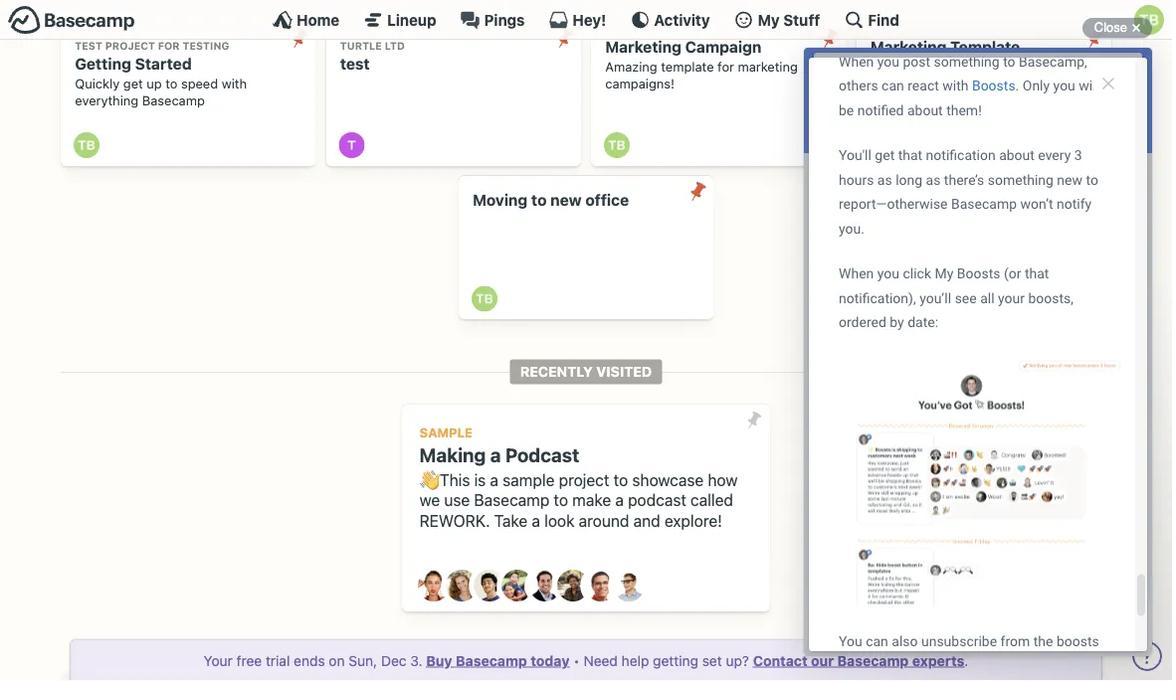 Task type: locate. For each thing, give the bounding box(es) containing it.
template inside the marketing campaign amazing template for marketing campaigns!
[[661, 59, 714, 74]]

amazing
[[605, 59, 658, 74], [871, 59, 923, 74]]

basecamp inside test project for testing getting started quickly get up to speed with everything basecamp
[[142, 93, 205, 108]]

1 horizontal spatial marketing
[[871, 38, 947, 56]]

assignments
[[824, 665, 927, 681]]

find button
[[844, 10, 900, 30]]

close
[[1095, 20, 1128, 35]]

basecamp up take
[[474, 491, 550, 510]]

1 horizontal spatial template
[[926, 59, 979, 74]]

3.
[[410, 653, 422, 669]]

your for your assignments
[[780, 665, 820, 681]]

1 horizontal spatial tim burton image
[[869, 132, 895, 158]]

0 horizontal spatial for
[[158, 40, 180, 52]]

this
[[440, 471, 470, 489]]

campaigns! inside the marketing campaign amazing template for marketing campaigns!
[[605, 76, 675, 91]]

to inside the moving to new office link
[[531, 191, 547, 210]]

test project for testing getting started quickly get up to speed with everything basecamp
[[75, 40, 247, 108]]

getting
[[75, 55, 131, 73]]

0 horizontal spatial campaigns!
[[605, 76, 675, 91]]

campaigns! inside marketing template amazing template for marketing campaigns!
[[871, 76, 940, 91]]

2 marketing from the left
[[871, 38, 947, 56]]

main element
[[0, 0, 1172, 40]]

around
[[579, 512, 629, 531]]

1 horizontal spatial marketing
[[1003, 59, 1063, 74]]

2 horizontal spatial for
[[983, 59, 1000, 74]]

marketing inside the marketing campaign amazing template for marketing campaigns!
[[738, 59, 798, 74]]

None submit
[[284, 22, 316, 54], [550, 22, 581, 54], [682, 176, 714, 208], [739, 405, 770, 436], [284, 22, 316, 54], [550, 22, 581, 54], [682, 176, 714, 208], [739, 405, 770, 436]]

template for campaign
[[661, 59, 714, 74]]

cheryl walters image
[[446, 570, 478, 602]]

your left on
[[259, 665, 299, 681]]

2 tim burton image from the left
[[869, 132, 895, 158]]

called
[[691, 491, 733, 510]]

ends
[[294, 653, 325, 669]]

marketing inside marketing template amazing template for marketing campaigns!
[[871, 38, 947, 56]]

speed
[[181, 76, 218, 91]]

set
[[702, 653, 722, 669]]

1 marketing from the left
[[738, 59, 798, 74]]

template for template
[[926, 59, 979, 74]]

recently
[[520, 364, 593, 380]]

need
[[584, 653, 618, 669]]

1 marketing from the left
[[605, 38, 682, 56]]

1 horizontal spatial amazing
[[871, 59, 923, 74]]

buy
[[426, 653, 453, 669]]

0 horizontal spatial tim burton image
[[74, 132, 100, 158]]

for down the campaign
[[718, 59, 734, 74]]

lineup link
[[363, 10, 437, 30]]

1 campaigns! from the left
[[605, 76, 675, 91]]

and
[[634, 512, 661, 531]]

1 horizontal spatial your
[[259, 665, 299, 681]]

marketing for template
[[1003, 59, 1063, 74]]

your
[[204, 653, 233, 669], [259, 665, 299, 681], [780, 665, 820, 681]]

hey!
[[573, 11, 606, 28]]

marketing down my
[[738, 59, 798, 74]]

1 horizontal spatial for
[[718, 59, 734, 74]]

my stuff
[[758, 11, 820, 28]]

moving to new office link
[[459, 176, 714, 320]]

marketing down template in the right top of the page
[[1003, 59, 1063, 74]]

marketing for campaign
[[738, 59, 798, 74]]

get
[[123, 76, 143, 91]]

to left "new"
[[531, 191, 547, 210]]

marketing
[[605, 38, 682, 56], [871, 38, 947, 56]]

help
[[622, 653, 649, 669]]

moving
[[473, 191, 528, 210]]

a left the 'look'
[[532, 512, 540, 531]]

0 horizontal spatial marketing
[[738, 59, 798, 74]]

0 horizontal spatial tim burton image
[[472, 286, 497, 312]]

ltd
[[385, 40, 405, 52]]

campaigns! down activity link
[[605, 76, 675, 91]]

1 tim burton image from the left
[[74, 132, 100, 158]]

for
[[158, 40, 180, 52], [718, 59, 734, 74], [983, 59, 1000, 74]]

marketing inside the marketing campaign amazing template for marketing campaigns!
[[605, 38, 682, 56]]

is
[[474, 471, 486, 489]]

tim burton image
[[74, 132, 100, 158], [869, 132, 895, 158]]

sample
[[503, 471, 555, 489]]

activity link
[[630, 10, 710, 30]]

template
[[661, 59, 714, 74], [926, 59, 979, 74]]

template down the campaign
[[661, 59, 714, 74]]

1 amazing from the left
[[605, 59, 658, 74]]

2 amazing from the left
[[871, 59, 923, 74]]

amazing inside the marketing campaign amazing template for marketing campaigns!
[[605, 59, 658, 74]]

•
[[574, 653, 580, 669]]

1 horizontal spatial campaigns!
[[871, 76, 940, 91]]

basecamp
[[142, 93, 205, 108], [474, 491, 550, 510], [456, 653, 527, 669], [838, 653, 909, 669]]

turtle ltd test
[[340, 40, 405, 73]]

buy basecamp today link
[[426, 653, 570, 669]]

dec
[[381, 653, 407, 669]]

marketing down find
[[871, 38, 947, 56]]

amazing down find
[[871, 59, 923, 74]]

jennifer young image
[[502, 570, 533, 602]]

marketing
[[738, 59, 798, 74], [1003, 59, 1063, 74]]

campaigns!
[[605, 76, 675, 91], [871, 76, 940, 91]]

0 horizontal spatial template
[[661, 59, 714, 74]]

0 vertical spatial tim burton image
[[604, 132, 630, 158]]

campaigns! for marketing campaign
[[605, 76, 675, 91]]

basecamp down up
[[142, 93, 205, 108]]

amazing inside marketing template amazing template for marketing campaigns!
[[871, 59, 923, 74]]

your left free
[[204, 653, 233, 669]]

2 template from the left
[[926, 59, 979, 74]]

2 marketing from the left
[[1003, 59, 1063, 74]]

1 template from the left
[[661, 59, 714, 74]]

your right the up?
[[780, 665, 820, 681]]

terry image
[[339, 132, 365, 158]]

we
[[420, 491, 440, 510]]

my
[[758, 11, 780, 28]]

template down template in the right top of the page
[[926, 59, 979, 74]]

campaigns! for marketing template
[[871, 76, 940, 91]]

campaign
[[685, 38, 762, 56]]

0 horizontal spatial amazing
[[605, 59, 658, 74]]

for inside the marketing campaign amazing template for marketing campaigns!
[[718, 59, 734, 74]]

hey! button
[[549, 10, 606, 30]]

marketing campaign amazing template for marketing campaigns!
[[605, 38, 798, 91]]

a
[[490, 444, 501, 466], [490, 471, 499, 489], [615, 491, 624, 510], [532, 512, 540, 531]]

experts
[[912, 653, 965, 669]]

2 horizontal spatial your
[[780, 665, 820, 681]]

2 campaigns! from the left
[[871, 76, 940, 91]]

0 horizontal spatial your
[[204, 653, 233, 669]]

showcase
[[632, 471, 704, 489]]

started
[[135, 55, 192, 73]]

1 vertical spatial tim burton image
[[472, 286, 497, 312]]

how
[[708, 471, 738, 489]]

project
[[559, 471, 610, 489]]

sun,
[[349, 653, 377, 669]]

template inside marketing template amazing template for marketing campaigns!
[[926, 59, 979, 74]]

for up started on the top of the page
[[158, 40, 180, 52]]

test
[[75, 40, 102, 52]]

cross small image
[[1125, 16, 1149, 40]]

to inside test project for testing getting started quickly get up to speed with everything basecamp
[[165, 76, 178, 91]]

0 horizontal spatial marketing
[[605, 38, 682, 56]]

for inside marketing template amazing template for marketing campaigns!
[[983, 59, 1000, 74]]

tim burton image
[[604, 132, 630, 158], [472, 286, 497, 312]]

marketing down activity link
[[605, 38, 682, 56]]

to right up
[[165, 76, 178, 91]]

take
[[494, 512, 528, 531]]

a right making
[[490, 444, 501, 466]]

marketing for marketing template
[[871, 38, 947, 56]]

for down template in the right top of the page
[[983, 59, 1000, 74]]

amazing down activity link
[[605, 59, 658, 74]]

campaigns! down find
[[871, 76, 940, 91]]

marketing inside marketing template amazing template for marketing campaigns!
[[1003, 59, 1063, 74]]

our
[[811, 653, 834, 669]]

to
[[165, 76, 178, 91], [531, 191, 547, 210], [614, 471, 628, 489], [554, 491, 568, 510]]



Task type: vqa. For each thing, say whether or not it's contained in the screenshot.
right Tim Burton image
yes



Task type: describe. For each thing, give the bounding box(es) containing it.
free
[[236, 653, 262, 669]]

project
[[105, 40, 155, 52]]

.
[[965, 653, 969, 669]]

today
[[531, 653, 570, 669]]

josh fiske image
[[529, 570, 561, 602]]

explore!
[[665, 512, 722, 531]]

basecamp right our
[[838, 653, 909, 669]]

my stuff button
[[734, 10, 820, 30]]

podcast
[[628, 491, 687, 510]]

look
[[544, 512, 575, 531]]

stuff
[[784, 11, 820, 28]]

tim burton image for getting started
[[74, 132, 100, 158]]

moving to new office
[[473, 191, 629, 210]]

trial
[[266, 653, 290, 669]]

pings button
[[460, 10, 525, 30]]

basecamp inside "sample making a podcast 👋 this is a sample project to showcase how we use basecamp to make a podcast called rework. take a look around and explore!"
[[474, 491, 550, 510]]

1 horizontal spatial tim burton image
[[604, 132, 630, 158]]

making
[[420, 444, 486, 466]]

sample
[[420, 426, 473, 441]]

tim burton image for amazing template for marketing campaigns!
[[869, 132, 895, 158]]

home
[[297, 11, 340, 28]]

close button
[[1083, 16, 1153, 40]]

amazing for marketing template
[[871, 59, 923, 74]]

contact
[[753, 653, 808, 669]]

on
[[329, 653, 345, 669]]

home link
[[273, 10, 340, 30]]

schedule
[[302, 665, 378, 681]]

a up around
[[615, 491, 624, 510]]

template
[[951, 38, 1020, 56]]

activity
[[654, 11, 710, 28]]

victor cooper image
[[613, 570, 645, 602]]

steve marsh image
[[585, 570, 617, 602]]

annie bryan image
[[418, 570, 450, 602]]

turtle
[[340, 40, 382, 52]]

visited
[[597, 364, 652, 380]]

your for your schedule
[[259, 665, 299, 681]]

amazing for marketing campaign
[[605, 59, 658, 74]]

up
[[147, 76, 162, 91]]

make
[[572, 491, 611, 510]]

tim burton image inside the moving to new office link
[[472, 286, 497, 312]]

podcast
[[505, 444, 580, 466]]

lineup
[[387, 11, 437, 28]]

a right is
[[490, 471, 499, 489]]

recently visited
[[520, 364, 652, 380]]

rework.
[[420, 512, 490, 531]]

nicole katz image
[[557, 570, 589, 602]]

getting
[[653, 653, 699, 669]]

pings
[[484, 11, 525, 28]]

marketing template amazing template for marketing campaigns!
[[871, 38, 1063, 91]]

your schedule
[[259, 665, 378, 681]]

sample making a podcast 👋 this is a sample project to showcase how we use basecamp to make a podcast called rework. take a look around and explore!
[[420, 426, 738, 531]]

basecamp right buy
[[456, 653, 527, 669]]

cross small image
[[1125, 16, 1149, 40]]

office
[[586, 191, 629, 210]]

contact our basecamp experts link
[[753, 653, 965, 669]]

to right project
[[614, 471, 628, 489]]

new
[[551, 191, 582, 210]]

up?
[[726, 653, 749, 669]]

your assignments
[[780, 665, 927, 681]]

quickly
[[75, 76, 120, 91]]

to up the 'look'
[[554, 491, 568, 510]]

test
[[340, 55, 370, 73]]

👋
[[420, 471, 436, 489]]

jared davis image
[[474, 570, 506, 602]]

marketing for marketing campaign
[[605, 38, 682, 56]]

for for marketing template
[[983, 59, 1000, 74]]

your free trial ends on sun, dec  3. buy basecamp today • need help getting set up? contact our basecamp experts .
[[204, 653, 969, 669]]

for inside test project for testing getting started quickly get up to speed with everything basecamp
[[158, 40, 180, 52]]

everything
[[75, 93, 139, 108]]

use
[[444, 491, 470, 510]]

testing
[[182, 40, 229, 52]]

for for marketing campaign
[[718, 59, 734, 74]]

switch accounts image
[[8, 5, 135, 36]]

find
[[868, 11, 900, 28]]

with
[[222, 76, 247, 91]]



